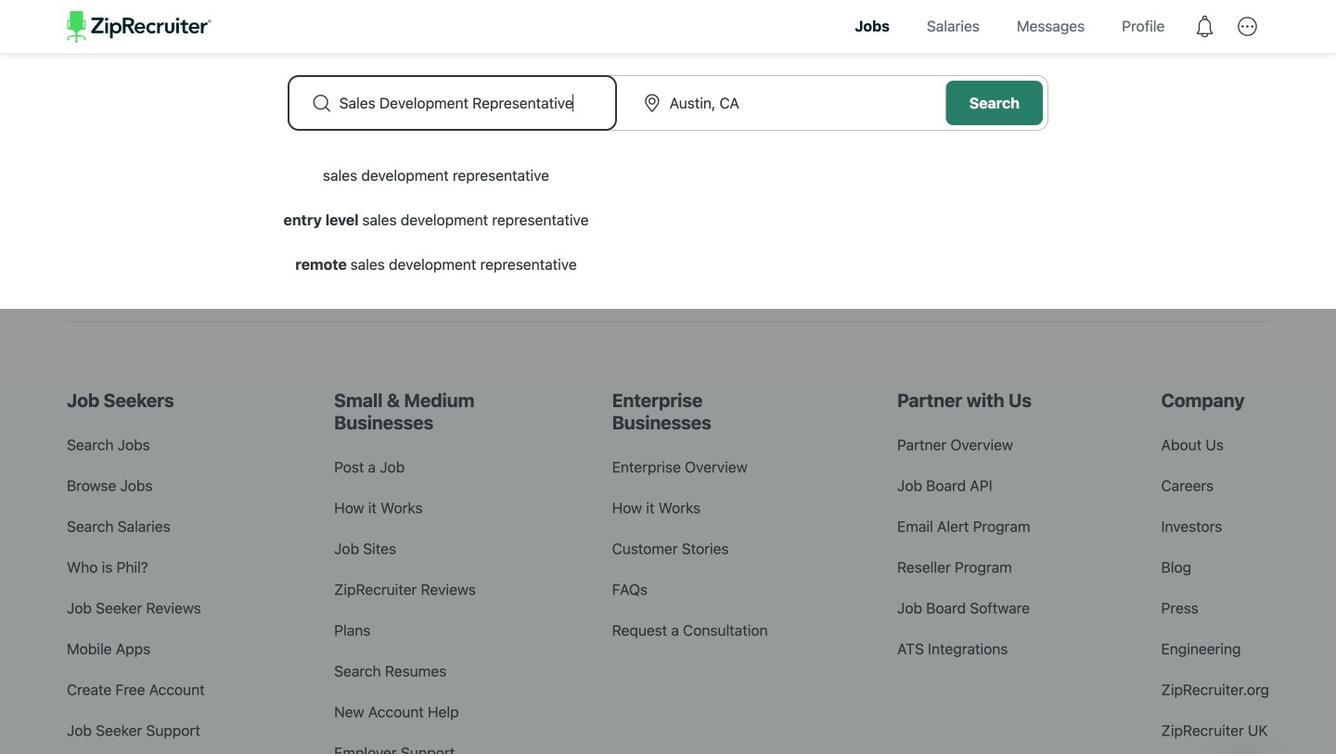 Task type: locate. For each thing, give the bounding box(es) containing it.
option
[[0, 153, 1270, 198]]

list box
[[0, 131, 1337, 309]]



Task type: vqa. For each thing, say whether or not it's contained in the screenshot.
job card menu element
no



Task type: describe. For each thing, give the bounding box(es) containing it.
Search job title field
[[339, 92, 593, 114]]

Search location or remote field
[[670, 92, 924, 114]]

ziprecruiter image
[[67, 11, 211, 43]]



